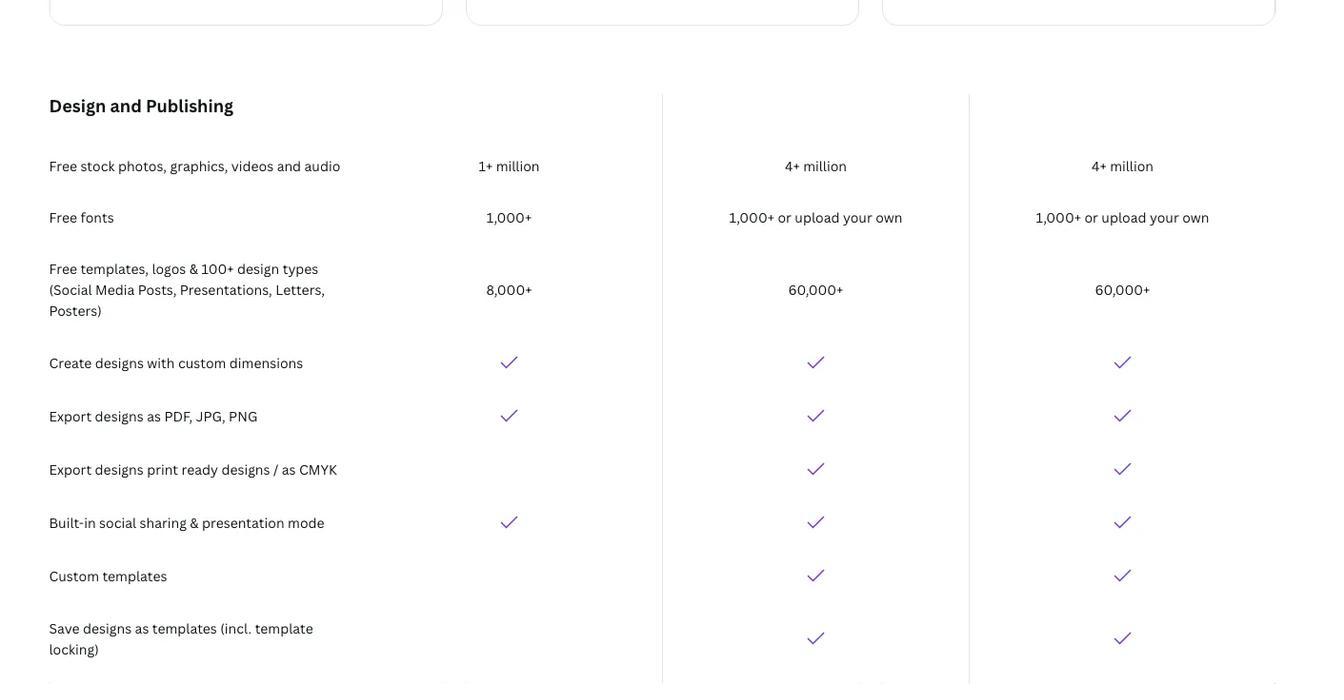 Task type: vqa. For each thing, say whether or not it's contained in the screenshot.
upload to the left
yes



Task type: describe. For each thing, give the bounding box(es) containing it.
ready
[[182, 461, 218, 479]]

designs for templates
[[83, 620, 132, 638]]

1+
[[479, 157, 493, 175]]

2 1,000+ from the left
[[729, 208, 775, 226]]

jpg,
[[196, 407, 225, 425]]

free stock photos, graphics, videos and audio
[[49, 157, 340, 175]]

8,000+
[[486, 281, 532, 299]]

free for free templates, logos & 100+ design types (social media posts, presentations, letters, posters)
[[49, 260, 77, 278]]

1 1,000+ or upload your own from the left
[[729, 208, 903, 226]]

stock
[[80, 157, 115, 175]]

2 own from the left
[[1182, 208, 1209, 226]]

save
[[49, 620, 80, 638]]

designs left / on the left bottom of page
[[221, 461, 270, 479]]

photos,
[[118, 157, 167, 175]]

logos
[[152, 260, 186, 278]]

pdf,
[[164, 407, 193, 425]]

1 upload from the left
[[795, 208, 840, 226]]

1 4+ million from the left
[[785, 157, 847, 175]]

save designs as templates (incl. template locking)
[[49, 620, 313, 659]]

print
[[147, 461, 178, 479]]

free for free stock photos, graphics, videos and audio
[[49, 157, 77, 175]]

locking)
[[49, 641, 99, 659]]

letters,
[[276, 281, 325, 299]]

1 million from the left
[[496, 157, 540, 175]]

built-in social sharing & presentation mode
[[49, 514, 325, 532]]

sharing
[[140, 514, 187, 532]]

1 vertical spatial as
[[282, 461, 296, 479]]

presentation
[[202, 514, 285, 532]]

social
[[99, 514, 136, 532]]

in
[[84, 514, 96, 532]]

publishing
[[146, 94, 234, 117]]

create designs with custom dimensions
[[49, 354, 303, 372]]

1 or from the left
[[778, 208, 792, 226]]

audio
[[304, 157, 340, 175]]

built-
[[49, 514, 84, 532]]

free templates, logos & 100+ design types (social media posts, presentations, letters, posters)
[[49, 260, 325, 320]]

mode
[[288, 514, 325, 532]]

& inside free templates, logos & 100+ design types (social media posts, presentations, letters, posters)
[[189, 260, 198, 278]]

cmyk
[[299, 461, 337, 479]]

2 1,000+ or upload your own from the left
[[1036, 208, 1209, 226]]

1 vertical spatial and
[[277, 157, 301, 175]]

/
[[273, 461, 279, 479]]

export for export designs as pdf, jpg, png
[[49, 407, 92, 425]]

1 4+ from the left
[[785, 157, 800, 175]]

as for jpg,
[[147, 407, 161, 425]]

export for export designs print ready designs / as cmyk
[[49, 461, 92, 479]]

posts,
[[138, 281, 177, 299]]

2 million from the left
[[803, 157, 847, 175]]



Task type: locate. For each thing, give the bounding box(es) containing it.
60,000+
[[788, 281, 844, 299], [1095, 281, 1150, 299]]

templates down social
[[102, 567, 167, 585]]

2 vertical spatial free
[[49, 260, 77, 278]]

2 free from the top
[[49, 208, 77, 226]]

& right sharing
[[190, 514, 199, 532]]

1,000+
[[487, 208, 532, 226], [729, 208, 775, 226], [1036, 208, 1081, 226]]

free left the fonts
[[49, 208, 77, 226]]

types
[[283, 260, 319, 278]]

own
[[876, 208, 903, 226], [1182, 208, 1209, 226]]

or
[[778, 208, 792, 226], [1085, 208, 1098, 226]]

1 horizontal spatial 4+
[[1092, 157, 1107, 175]]

1 vertical spatial &
[[190, 514, 199, 532]]

custom
[[178, 354, 226, 372]]

templates,
[[80, 260, 149, 278]]

custom templates
[[49, 567, 167, 585]]

2 horizontal spatial million
[[1110, 157, 1154, 175]]

as for (incl.
[[135, 620, 149, 638]]

design
[[237, 260, 279, 278]]

0 horizontal spatial 4+ million
[[785, 157, 847, 175]]

1 horizontal spatial and
[[277, 157, 301, 175]]

designs for pdf,
[[95, 407, 144, 425]]

&
[[189, 260, 198, 278], [190, 514, 199, 532]]

0 vertical spatial free
[[49, 157, 77, 175]]

1 export from the top
[[49, 407, 92, 425]]

as
[[147, 407, 161, 425], [282, 461, 296, 479], [135, 620, 149, 638]]

as left pdf, on the left of the page
[[147, 407, 161, 425]]

0 horizontal spatial million
[[496, 157, 540, 175]]

0 horizontal spatial and
[[110, 94, 142, 117]]

1 your from the left
[[843, 208, 872, 226]]

designs left print at the bottom left of the page
[[95, 461, 144, 479]]

templates
[[102, 567, 167, 585], [152, 620, 217, 638]]

export designs print ready designs / as cmyk
[[49, 461, 337, 479]]

designs left pdf, on the left of the page
[[95, 407, 144, 425]]

1 horizontal spatial 1,000+
[[729, 208, 775, 226]]

export
[[49, 407, 92, 425], [49, 461, 92, 479]]

and
[[110, 94, 142, 117], [277, 157, 301, 175]]

designs
[[95, 354, 144, 372], [95, 407, 144, 425], [95, 461, 144, 479], [221, 461, 270, 479], [83, 620, 132, 638]]

0 vertical spatial and
[[110, 94, 142, 117]]

1 free from the top
[[49, 157, 77, 175]]

0 vertical spatial &
[[189, 260, 198, 278]]

fonts
[[80, 208, 114, 226]]

1,000+ or upload your own
[[729, 208, 903, 226], [1036, 208, 1209, 226]]

1 horizontal spatial or
[[1085, 208, 1098, 226]]

1 own from the left
[[876, 208, 903, 226]]

0 horizontal spatial your
[[843, 208, 872, 226]]

export up built-
[[49, 461, 92, 479]]

(incl.
[[220, 620, 252, 638]]

designs inside save designs as templates (incl. template locking)
[[83, 620, 132, 638]]

export designs as pdf, jpg, png
[[49, 407, 258, 425]]

1 60,000+ from the left
[[788, 281, 844, 299]]

your
[[843, 208, 872, 226], [1150, 208, 1179, 226]]

2 horizontal spatial 1,000+
[[1036, 208, 1081, 226]]

1 horizontal spatial 1,000+ or upload your own
[[1036, 208, 1209, 226]]

2 4+ million from the left
[[1092, 157, 1154, 175]]

2 export from the top
[[49, 461, 92, 479]]

0 horizontal spatial 4+
[[785, 157, 800, 175]]

3 million from the left
[[1110, 157, 1154, 175]]

1 vertical spatial export
[[49, 461, 92, 479]]

free up (social
[[49, 260, 77, 278]]

1 1,000+ from the left
[[487, 208, 532, 226]]

as inside save designs as templates (incl. template locking)
[[135, 620, 149, 638]]

and left audio
[[277, 157, 301, 175]]

dimensions
[[229, 354, 303, 372]]

free fonts
[[49, 208, 114, 226]]

0 vertical spatial templates
[[102, 567, 167, 585]]

and right design
[[110, 94, 142, 117]]

million
[[496, 157, 540, 175], [803, 157, 847, 175], [1110, 157, 1154, 175]]

upload
[[795, 208, 840, 226], [1102, 208, 1147, 226]]

(social
[[49, 281, 92, 299]]

free inside free templates, logos & 100+ design types (social media posts, presentations, letters, posters)
[[49, 260, 77, 278]]

3 1,000+ from the left
[[1036, 208, 1081, 226]]

1+ million
[[479, 157, 540, 175]]

0 horizontal spatial or
[[778, 208, 792, 226]]

png
[[229, 407, 258, 425]]

3 free from the top
[[49, 260, 77, 278]]

2 your from the left
[[1150, 208, 1179, 226]]

design
[[49, 94, 106, 117]]

1 vertical spatial templates
[[152, 620, 217, 638]]

template
[[255, 620, 313, 638]]

4+
[[785, 157, 800, 175], [1092, 157, 1107, 175]]

0 horizontal spatial 60,000+
[[788, 281, 844, 299]]

media
[[95, 281, 135, 299]]

0 vertical spatial as
[[147, 407, 161, 425]]

2 4+ from the left
[[1092, 157, 1107, 175]]

2 upload from the left
[[1102, 208, 1147, 226]]

free left stock
[[49, 157, 77, 175]]

1 horizontal spatial 60,000+
[[1095, 281, 1150, 299]]

4+ million
[[785, 157, 847, 175], [1092, 157, 1154, 175]]

100+
[[201, 260, 234, 278]]

as right / on the left bottom of page
[[282, 461, 296, 479]]

templates inside save designs as templates (incl. template locking)
[[152, 620, 217, 638]]

0 horizontal spatial own
[[876, 208, 903, 226]]

presentations,
[[180, 281, 272, 299]]

0 horizontal spatial upload
[[795, 208, 840, 226]]

1 horizontal spatial million
[[803, 157, 847, 175]]

export down create
[[49, 407, 92, 425]]

with
[[147, 354, 175, 372]]

& left "100+"
[[189, 260, 198, 278]]

as down custom templates
[[135, 620, 149, 638]]

2 60,000+ from the left
[[1095, 281, 1150, 299]]

1 horizontal spatial own
[[1182, 208, 1209, 226]]

designs for ready
[[95, 461, 144, 479]]

2 vertical spatial as
[[135, 620, 149, 638]]

graphics,
[[170, 157, 228, 175]]

2 or from the left
[[1085, 208, 1098, 226]]

1 horizontal spatial upload
[[1102, 208, 1147, 226]]

free
[[49, 157, 77, 175], [49, 208, 77, 226], [49, 260, 77, 278]]

0 vertical spatial export
[[49, 407, 92, 425]]

posters)
[[49, 302, 102, 320]]

designs for custom
[[95, 354, 144, 372]]

0 horizontal spatial 1,000+ or upload your own
[[729, 208, 903, 226]]

design and publishing
[[49, 94, 234, 117]]

designs up locking)
[[83, 620, 132, 638]]

templates left (incl.
[[152, 620, 217, 638]]

designs left with at the bottom left of the page
[[95, 354, 144, 372]]

free for free fonts
[[49, 208, 77, 226]]

create
[[49, 354, 92, 372]]

1 vertical spatial free
[[49, 208, 77, 226]]

1 horizontal spatial your
[[1150, 208, 1179, 226]]

videos
[[231, 157, 274, 175]]

0 horizontal spatial 1,000+
[[487, 208, 532, 226]]

custom
[[49, 567, 99, 585]]

1 horizontal spatial 4+ million
[[1092, 157, 1154, 175]]



